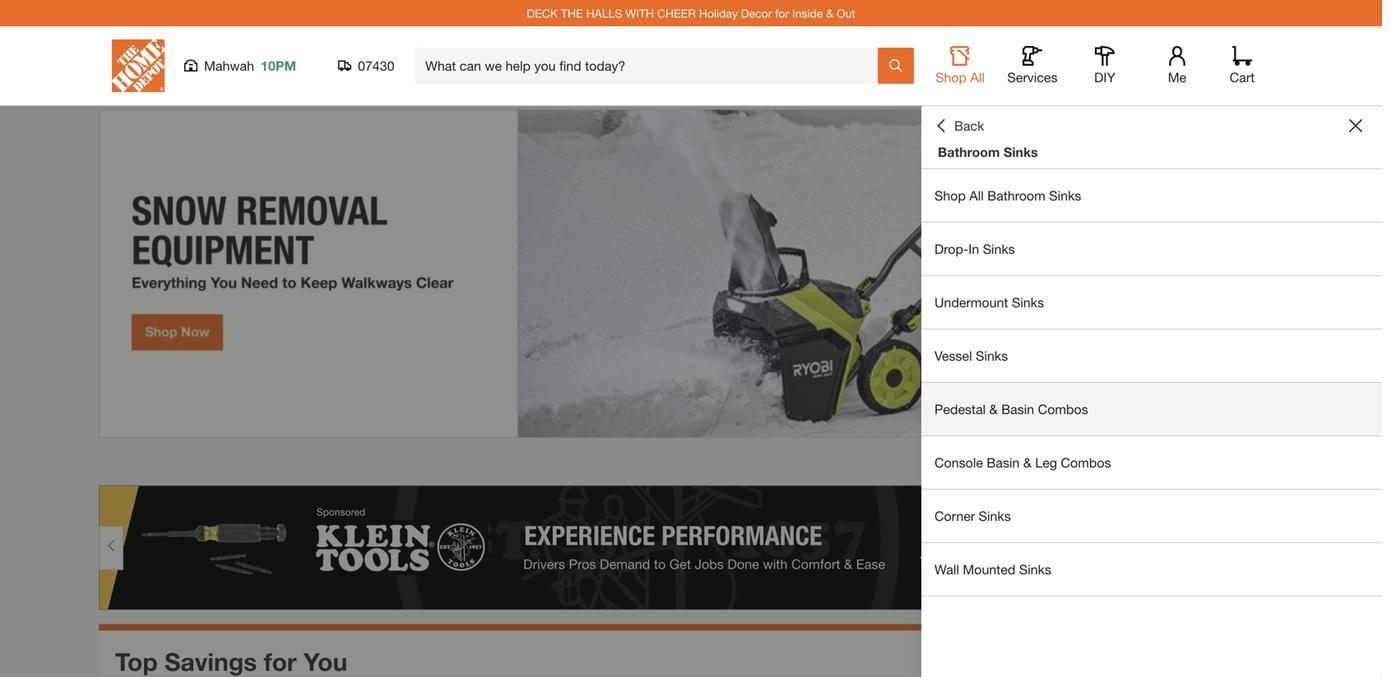 Task type: locate. For each thing, give the bounding box(es) containing it.
deck
[[527, 6, 558, 20]]

me
[[1168, 70, 1187, 85]]

the home depot logo image
[[112, 39, 165, 92]]

basin left leg
[[987, 455, 1020, 471]]

& left out
[[826, 6, 833, 20]]

all inside shop all button
[[970, 70, 985, 85]]

back
[[954, 118, 984, 134]]

bathroom down the bathroom sinks
[[988, 188, 1046, 204]]

shop for shop all bathroom sinks
[[935, 188, 966, 204]]

feedback link image
[[1360, 278, 1382, 367]]

1 vertical spatial for
[[264, 648, 297, 677]]

for
[[775, 6, 789, 20], [264, 648, 297, 677]]

07430 button
[[338, 58, 395, 74]]

for left you
[[264, 648, 297, 677]]

2 horizontal spatial &
[[1023, 455, 1032, 471]]

1 vertical spatial bathroom
[[988, 188, 1046, 204]]

diy button
[[1079, 46, 1131, 86]]

for left inside
[[775, 6, 789, 20]]

vessel sinks
[[935, 348, 1008, 364]]

console
[[935, 455, 983, 471]]

combos
[[1038, 402, 1088, 418], [1061, 455, 1111, 471]]

basin up the 'console basin & leg combos' on the right of the page
[[1001, 402, 1034, 418]]

1 vertical spatial shop
[[935, 188, 966, 204]]

shop
[[935, 70, 967, 85], [935, 188, 966, 204]]

combos up leg
[[1038, 402, 1088, 418]]

halls
[[586, 6, 622, 20]]

1 horizontal spatial for
[[775, 6, 789, 20]]

top savings for you
[[115, 648, 347, 677]]

0 vertical spatial &
[[826, 6, 833, 20]]

shop up drop-
[[935, 188, 966, 204]]

bathroom
[[938, 144, 1000, 160], [988, 188, 1046, 204]]

1 horizontal spatial &
[[989, 402, 998, 418]]

all down the bathroom sinks
[[969, 188, 984, 204]]

in
[[969, 241, 979, 257]]

me button
[[1151, 46, 1204, 86]]

corner sinks
[[935, 509, 1011, 524]]

deck the halls with cheer holiday decor for inside & out link
[[527, 6, 855, 20]]

0 vertical spatial shop
[[935, 70, 967, 85]]

0 horizontal spatial &
[[826, 6, 833, 20]]

all up the back
[[970, 70, 985, 85]]

shop all
[[935, 70, 985, 85]]

all
[[970, 70, 985, 85], [969, 188, 984, 204]]

corner
[[935, 509, 975, 524]]

& left leg
[[1023, 455, 1032, 471]]

bathroom down the back
[[938, 144, 1000, 160]]

shop for shop all
[[935, 70, 967, 85]]

combos right leg
[[1061, 455, 1111, 471]]

bathroom sinks
[[938, 144, 1038, 160]]

& right pedestal
[[989, 402, 998, 418]]

1 vertical spatial all
[[969, 188, 984, 204]]

0 vertical spatial combos
[[1038, 402, 1088, 418]]

sinks
[[1004, 144, 1038, 160], [1049, 188, 1081, 204], [983, 241, 1015, 257], [1012, 295, 1044, 311], [976, 348, 1008, 364], [979, 509, 1011, 524], [1019, 562, 1051, 578]]

shop inside menu
[[935, 188, 966, 204]]

2 vertical spatial &
[[1023, 455, 1032, 471]]

shop inside button
[[935, 70, 967, 85]]

all inside shop all bathroom sinks link
[[969, 188, 984, 204]]

&
[[826, 6, 833, 20], [989, 402, 998, 418], [1023, 455, 1032, 471]]

What can we help you find today? search field
[[425, 49, 877, 83]]

shop up back button
[[935, 70, 967, 85]]

0 vertical spatial all
[[970, 70, 985, 85]]

decor
[[741, 6, 772, 20]]

cheer
[[657, 6, 696, 20]]

0 horizontal spatial for
[[264, 648, 297, 677]]

inside
[[792, 6, 823, 20]]

vessel
[[935, 348, 972, 364]]

undermount
[[935, 295, 1008, 311]]

menu
[[921, 169, 1382, 597]]

basin
[[1001, 402, 1034, 418], [987, 455, 1020, 471]]

console basin & leg combos link
[[921, 437, 1382, 490]]

drop-
[[935, 241, 969, 257]]



Task type: describe. For each thing, give the bounding box(es) containing it.
menu containing shop all bathroom sinks
[[921, 169, 1382, 597]]

all for shop all bathroom sinks
[[969, 188, 984, 204]]

savings
[[165, 648, 257, 677]]

with
[[625, 6, 654, 20]]

corner sinks link
[[921, 490, 1382, 543]]

out
[[837, 6, 855, 20]]

top
[[115, 648, 158, 677]]

drop-in sinks link
[[921, 223, 1382, 276]]

shop all bathroom sinks
[[935, 188, 1081, 204]]

pedestal & basin combos link
[[921, 383, 1382, 436]]

cart link
[[1224, 46, 1260, 86]]

undermount sinks link
[[921, 276, 1382, 329]]

1 vertical spatial &
[[989, 402, 998, 418]]

07430
[[358, 58, 394, 74]]

pedestal & basin combos
[[935, 402, 1088, 418]]

0 vertical spatial bathroom
[[938, 144, 1000, 160]]

mahwah
[[204, 58, 254, 74]]

all for shop all
[[970, 70, 985, 85]]

cart
[[1230, 70, 1255, 85]]

wall mounted sinks
[[935, 562, 1051, 578]]

1 vertical spatial basin
[[987, 455, 1020, 471]]

10pm
[[261, 58, 296, 74]]

wall
[[935, 562, 959, 578]]

shop all button
[[934, 46, 986, 86]]

pedestal
[[935, 402, 986, 418]]

mounted
[[963, 562, 1016, 578]]

back button
[[935, 118, 984, 134]]

undermount sinks
[[935, 295, 1044, 311]]

the
[[561, 6, 583, 20]]

services button
[[1006, 46, 1059, 86]]

shop all bathroom sinks link
[[921, 169, 1382, 222]]

services
[[1007, 70, 1058, 85]]

console basin & leg combos
[[935, 455, 1111, 471]]

drop-in sinks
[[935, 241, 1015, 257]]

0 vertical spatial basin
[[1001, 402, 1034, 418]]

bathroom inside menu
[[988, 188, 1046, 204]]

leg
[[1035, 455, 1057, 471]]

holiday
[[699, 6, 738, 20]]

deck the halls with cheer holiday decor for inside & out
[[527, 6, 855, 20]]

drawer close image
[[1349, 119, 1362, 132]]

0 vertical spatial for
[[775, 6, 789, 20]]

vessel sinks link
[[921, 330, 1382, 383]]

you
[[304, 648, 347, 677]]

image for snow removal equipment everything you need to keep walkways clear image
[[99, 109, 1283, 439]]

1 vertical spatial combos
[[1061, 455, 1111, 471]]

wall mounted sinks link
[[921, 544, 1382, 596]]

diy
[[1094, 70, 1116, 85]]

mahwah 10pm
[[204, 58, 296, 74]]



Task type: vqa. For each thing, say whether or not it's contained in the screenshot.
Vessel
yes



